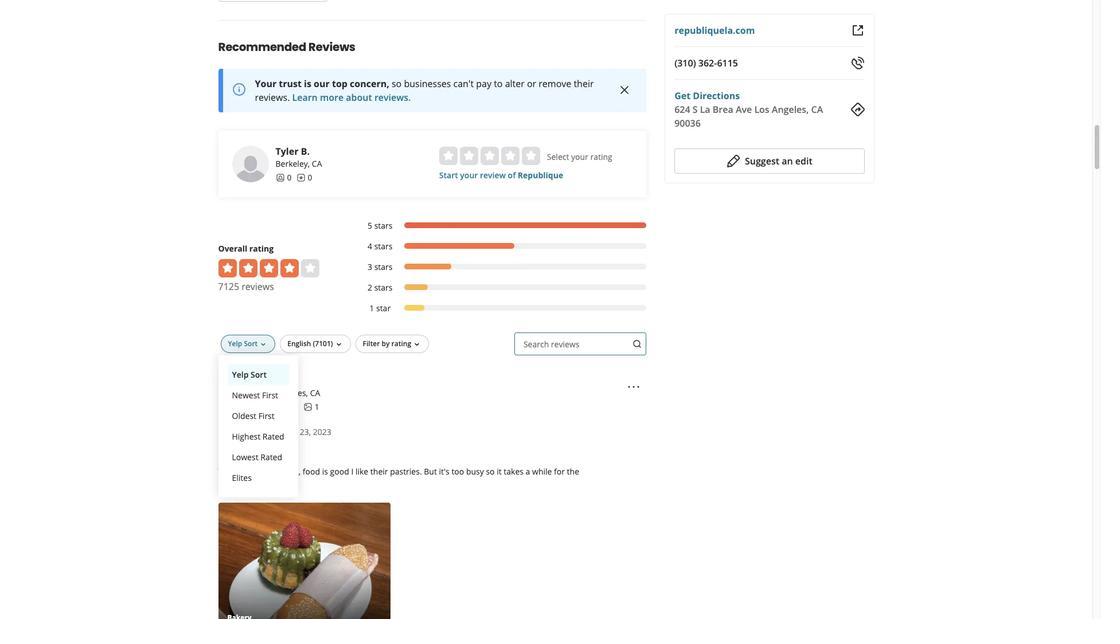 Task type: describe. For each thing, give the bounding box(es) containing it.
newest
[[232, 390, 260, 401]]

reviews
[[308, 39, 355, 55]]

berkeley,
[[276, 158, 310, 169]]

of
[[508, 170, 516, 181]]

r.
[[282, 374, 288, 387]]

learn more about reviews. link
[[292, 91, 411, 104]]

los inside the srsr r. los angeles, ca
[[262, 388, 275, 399]]

yelp sort for yelp sort dropdown button at the bottom left
[[228, 339, 258, 349]]

suggest
[[745, 155, 780, 168]]

(no rating) image
[[439, 147, 540, 165]]

1 photo link
[[230, 445, 256, 455]]

5 stars
[[368, 220, 393, 231]]

to inside this place is beautiful, food is good i like their pastries. but it's too busy so it takes a while for the food to come out.
[[238, 478, 245, 489]]

your trust is our top concern,
[[255, 77, 389, 90]]

this
[[218, 466, 234, 477]]

trust
[[279, 77, 302, 90]]

an
[[782, 155, 793, 168]]

first for newest first
[[262, 390, 278, 401]]

pastries.
[[390, 466, 422, 477]]

2 reviews. from the left
[[375, 91, 411, 104]]

24 external link v2 image
[[851, 24, 865, 37]]

too
[[452, 466, 464, 477]]

like
[[356, 466, 368, 477]]

angeles, inside get directions 624 s la brea ave los angeles, ca 90036
[[772, 103, 809, 116]]

about
[[346, 91, 372, 104]]

3 stars
[[368, 261, 393, 272]]

1 photo
[[230, 445, 256, 455]]

stars for 5 stars
[[374, 220, 393, 231]]

overall rating
[[218, 243, 274, 254]]

4
[[368, 241, 372, 252]]

businesses
[[404, 77, 451, 90]]

1 star
[[370, 303, 391, 314]]

yelp for yelp sort dropdown button at the bottom left
[[228, 339, 242, 349]]

newest first
[[232, 390, 278, 401]]

0 for friends element
[[287, 172, 292, 183]]

rating for filter by rating
[[392, 339, 411, 349]]

can't
[[453, 77, 474, 90]]

4 stars
[[368, 241, 393, 252]]

a
[[526, 466, 530, 477]]

oldest
[[232, 411, 256, 421]]

so inside this place is beautiful, food is good i like their pastries. but it's too busy so it takes a while for the food to come out.
[[486, 466, 495, 477]]

lowest rated
[[232, 452, 282, 463]]

angeles, inside the srsr r. los angeles, ca
[[277, 388, 308, 399]]

search image
[[633, 340, 642, 349]]

6115
[[717, 57, 738, 69]]

s
[[693, 103, 698, 116]]

rated for lowest rated
[[261, 452, 282, 463]]

tyler b. link
[[276, 145, 310, 158]]

24 info v2 image
[[232, 83, 246, 96]]

los inside get directions 624 s la brea ave los angeles, ca 90036
[[755, 103, 770, 116]]

close image
[[618, 83, 632, 97]]

come
[[247, 478, 268, 489]]

your for select
[[571, 151, 588, 162]]

english
[[288, 339, 311, 349]]

newest first button
[[227, 385, 289, 406]]

get directions 624 s la brea ave los angeles, ca 90036
[[675, 89, 823, 130]]

while
[[532, 466, 552, 477]]

select your rating
[[547, 151, 612, 162]]

get
[[675, 89, 691, 102]]

16 friends v2 image
[[276, 173, 285, 182]]

concern,
[[350, 77, 389, 90]]

la
[[700, 103, 711, 116]]

filter by rating button
[[355, 335, 429, 353]]

16 review v2 image
[[296, 173, 305, 182]]

oldest first button
[[227, 406, 289, 427]]

alter
[[505, 77, 525, 90]]

so businesses can't pay to alter or remove their reviews.
[[255, 77, 594, 104]]

photos element
[[303, 401, 319, 413]]

2023
[[313, 427, 331, 438]]

7125
[[218, 280, 239, 293]]

2 horizontal spatial is
[[322, 466, 328, 477]]

directions
[[693, 89, 740, 102]]

recommended
[[218, 39, 306, 55]]

select
[[547, 151, 569, 162]]

ca inside get directions 624 s la brea ave los angeles, ca 90036
[[811, 103, 823, 116]]

suggest an edit button
[[675, 149, 865, 174]]

1 left star
[[370, 303, 374, 314]]

ca inside tyler b. berkeley, ca
[[312, 158, 322, 169]]

624
[[675, 103, 690, 116]]

reviews. inside the so businesses can't pay to alter or remove their reviews.
[[255, 91, 290, 104]]

b.
[[301, 145, 310, 158]]

stars for 3 stars
[[374, 261, 393, 272]]

ave
[[736, 103, 752, 116]]

good
[[330, 466, 349, 477]]

so inside the so businesses can't pay to alter or remove their reviews.
[[392, 77, 402, 90]]

4 star rating image for 7125 reviews
[[218, 259, 319, 277]]

0 horizontal spatial rating
[[249, 243, 274, 254]]

overall
[[218, 243, 247, 254]]

7125 reviews
[[218, 280, 274, 293]]

rating for select your rating
[[591, 151, 612, 162]]

filter reviews by 1 star rating element
[[356, 303, 647, 314]]

search reviews
[[524, 339, 580, 350]]

srsr r. link
[[262, 374, 288, 387]]

(310)
[[675, 57, 696, 69]]

(7101)
[[313, 339, 333, 349]]

pay
[[476, 77, 492, 90]]

oct
[[285, 427, 298, 438]]

oct 23, 2023
[[285, 427, 331, 438]]

suggest an edit
[[745, 155, 813, 168]]

republiquela.com link
[[675, 24, 755, 37]]

oldest first
[[232, 411, 275, 421]]

review
[[480, 170, 506, 181]]

start your review of republique
[[439, 170, 563, 181]]

but
[[424, 466, 437, 477]]

this place is beautiful, food is good i like their pastries. but it's too busy so it takes a while for the food to come out.
[[218, 466, 579, 489]]

16 camera v2 image
[[218, 445, 227, 454]]

elites button
[[227, 468, 289, 489]]

0 vertical spatial food
[[303, 466, 320, 477]]



Task type: locate. For each thing, give the bounding box(es) containing it.
out.
[[270, 478, 285, 489]]

16 chevron down v2 image up yelp sort button
[[259, 340, 268, 349]]

2 vertical spatial ca
[[310, 388, 320, 399]]

0 right the 16 friends v2 "icon"
[[287, 172, 292, 183]]

stars right 5
[[374, 220, 393, 231]]

ca up the "photos" element
[[310, 388, 320, 399]]

busy
[[466, 466, 484, 477]]

srsr
[[262, 374, 279, 387]]

2 horizontal spatial 16 chevron down v2 image
[[412, 340, 422, 349]]

first inside button
[[262, 390, 278, 401]]

1 vertical spatial rated
[[261, 452, 282, 463]]

23,
[[300, 427, 311, 438]]

to inside the so businesses can't pay to alter or remove their reviews.
[[494, 77, 503, 90]]

16 chevron down v2 image inside english (7101) dropdown button
[[334, 340, 343, 349]]

your
[[255, 77, 277, 90]]

top
[[332, 77, 348, 90]]

0 vertical spatial reviews
[[242, 280, 274, 293]]

16 chevron down v2 image for filter by rating
[[412, 340, 422, 349]]

1 horizontal spatial reviews
[[551, 339, 580, 350]]

1 vertical spatial rating
[[249, 243, 274, 254]]

1 reviews. from the left
[[255, 91, 290, 104]]

yelp sort button
[[221, 335, 276, 353]]

(310) 362-6115
[[675, 57, 738, 69]]

0 vertical spatial your
[[571, 151, 588, 162]]

is left the our
[[304, 77, 311, 90]]

more
[[320, 91, 344, 104]]

1 vertical spatial reviews
[[551, 339, 580, 350]]

stars right '3'
[[374, 261, 393, 272]]

rated left oct
[[263, 431, 284, 442]]

rating element
[[439, 147, 540, 165]]

is for our
[[304, 77, 311, 90]]

ca up reviews "element"
[[312, 158, 322, 169]]

photo
[[235, 445, 256, 455]]

tyler
[[276, 145, 299, 158]]

1 vertical spatial to
[[238, 478, 245, 489]]

tyler b. berkeley, ca
[[276, 145, 322, 169]]

rating right select
[[591, 151, 612, 162]]

rated
[[263, 431, 284, 442], [261, 452, 282, 463]]

16 chevron down v2 image right (7101)
[[334, 340, 343, 349]]

16 chevron down v2 image for yelp sort
[[259, 340, 268, 349]]

rating
[[591, 151, 612, 162], [249, 243, 274, 254], [392, 339, 411, 349]]

2 vertical spatial rating
[[392, 339, 411, 349]]

0 vertical spatial so
[[392, 77, 402, 90]]

1 stars from the top
[[374, 220, 393, 231]]

sort inside dropdown button
[[244, 339, 258, 349]]

16 chevron down v2 image
[[259, 340, 268, 349], [334, 340, 343, 349], [412, 340, 422, 349]]

stars
[[374, 220, 393, 231], [374, 241, 393, 252], [374, 261, 393, 272], [374, 282, 393, 293]]

1 vertical spatial so
[[486, 466, 495, 477]]

yelp inside button
[[232, 369, 249, 380]]

recommended reviews
[[218, 39, 355, 55]]

1 horizontal spatial angeles,
[[772, 103, 809, 116]]

0 for reviews "element"
[[308, 172, 312, 183]]

their right remove
[[574, 77, 594, 90]]

1 vertical spatial their
[[370, 466, 388, 477]]

get directions link
[[675, 89, 740, 102]]

1 vertical spatial first
[[258, 411, 275, 421]]

4 star rating image down oldest first
[[218, 427, 280, 438]]

filter reviews by 3 stars rating element
[[356, 261, 647, 273]]

republiquela.com
[[675, 24, 755, 37]]

2 4 star rating image from the top
[[218, 427, 280, 438]]

0 horizontal spatial angeles,
[[277, 388, 308, 399]]

0 horizontal spatial reviews.
[[255, 91, 290, 104]]

ca
[[811, 103, 823, 116], [312, 158, 322, 169], [310, 388, 320, 399]]

filter by rating
[[363, 339, 411, 349]]

beautiful,
[[265, 466, 301, 477]]

stars right 2
[[374, 282, 393, 293]]

reviews right 7125
[[242, 280, 274, 293]]

first down newest first button
[[258, 411, 275, 421]]

16 chevron down v2 image inside filter by rating dropdown button
[[412, 340, 422, 349]]

edit
[[795, 155, 813, 168]]

their right like
[[370, 466, 388, 477]]

it's
[[439, 466, 450, 477]]

highest rated button
[[227, 427, 289, 447]]

2 16 chevron down v2 image from the left
[[334, 340, 343, 349]]

los down srsr
[[262, 388, 275, 399]]

reviews
[[242, 280, 274, 293], [551, 339, 580, 350]]

srsr r. los angeles, ca
[[262, 374, 320, 399]]

brea
[[713, 103, 734, 116]]

0 vertical spatial los
[[755, 103, 770, 116]]

24 directions v2 image
[[851, 103, 865, 116]]

2 horizontal spatial rating
[[591, 151, 612, 162]]

yelp for yelp sort button
[[232, 369, 249, 380]]

1 vertical spatial 4 star rating image
[[218, 427, 280, 438]]

their inside the so businesses can't pay to alter or remove their reviews.
[[574, 77, 594, 90]]

reviews for 7125 reviews
[[242, 280, 274, 293]]

1 4 star rating image from the top
[[218, 259, 319, 277]]

ca inside the srsr r. los angeles, ca
[[310, 388, 320, 399]]

0 vertical spatial yelp
[[228, 339, 242, 349]]

0 vertical spatial sort
[[244, 339, 258, 349]]

0 vertical spatial their
[[574, 77, 594, 90]]

1 vertical spatial los
[[262, 388, 275, 399]]

stars for 4 stars
[[374, 241, 393, 252]]

0 horizontal spatial food
[[218, 478, 236, 489]]

yelp sort for yelp sort button
[[232, 369, 267, 380]]

1 horizontal spatial reviews.
[[375, 91, 411, 104]]

english (7101) button
[[280, 335, 351, 353]]

16 chevron down v2 image right filter by rating
[[412, 340, 422, 349]]

16 chevron down v2 image inside yelp sort dropdown button
[[259, 340, 268, 349]]

menu image
[[627, 380, 641, 394]]

is inside info alert
[[304, 77, 311, 90]]

your for start
[[460, 170, 478, 181]]

is up come
[[257, 466, 263, 477]]

yelp sort inside button
[[232, 369, 267, 380]]

1 vertical spatial yelp
[[232, 369, 249, 380]]

0 horizontal spatial to
[[238, 478, 245, 489]]

0 inside friends element
[[287, 172, 292, 183]]

sort inside button
[[251, 369, 267, 380]]

0 right 16 review v2 "icon" at left top
[[308, 172, 312, 183]]

by
[[382, 339, 390, 349]]

yelp sort
[[228, 339, 258, 349], [232, 369, 267, 380]]

filter
[[363, 339, 380, 349]]

None radio
[[460, 147, 478, 165], [522, 147, 540, 165], [460, 147, 478, 165], [522, 147, 540, 165]]

yelp up newest
[[232, 369, 249, 380]]

1 right "16 camera v2" image
[[230, 445, 234, 455]]

rated inside button
[[263, 431, 284, 442]]

your
[[571, 151, 588, 162], [460, 170, 478, 181]]

1 horizontal spatial rating
[[392, 339, 411, 349]]

learn
[[292, 91, 318, 104]]

0 horizontal spatial reviews
[[242, 280, 274, 293]]

rating inside dropdown button
[[392, 339, 411, 349]]

start
[[439, 170, 458, 181]]

reviews. down your
[[255, 91, 290, 104]]

so right concern,
[[392, 77, 402, 90]]

1
[[370, 303, 374, 314], [294, 401, 299, 412], [315, 401, 319, 412], [230, 445, 234, 455]]

0 horizontal spatial 16 chevron down v2 image
[[259, 340, 268, 349]]

yelp up yelp sort button
[[228, 339, 242, 349]]

the
[[567, 466, 579, 477]]

reviews.
[[255, 91, 290, 104], [375, 91, 411, 104]]

1 inside the "photos" element
[[315, 401, 319, 412]]

takes
[[504, 466, 524, 477]]

rated up beautiful, in the left bottom of the page
[[261, 452, 282, 463]]

first
[[262, 390, 278, 401], [258, 411, 275, 421]]

yelp inside dropdown button
[[228, 339, 242, 349]]

your right start in the left top of the page
[[460, 170, 478, 181]]

1 horizontal spatial to
[[494, 77, 503, 90]]

  text field inside recommended reviews element
[[515, 333, 647, 355]]

1 horizontal spatial your
[[571, 151, 588, 162]]

first down srsr
[[262, 390, 278, 401]]

photo of tyler b. image
[[232, 146, 269, 182]]

your right select
[[571, 151, 588, 162]]

our
[[314, 77, 330, 90]]

0 vertical spatial ca
[[811, 103, 823, 116]]

place
[[236, 466, 255, 477]]

for
[[554, 466, 565, 477]]

star
[[376, 303, 391, 314]]

stars inside "element"
[[374, 220, 393, 231]]

search
[[524, 339, 549, 350]]

yelp
[[228, 339, 242, 349], [232, 369, 249, 380]]

lowest
[[232, 452, 258, 463]]

0 horizontal spatial 0
[[287, 172, 292, 183]]

sort up newest first button
[[251, 369, 267, 380]]

1 vertical spatial ca
[[312, 158, 322, 169]]

los right the ave
[[755, 103, 770, 116]]

yelp sort inside dropdown button
[[228, 339, 258, 349]]

to right pay
[[494, 77, 503, 90]]

1 vertical spatial yelp sort
[[232, 369, 267, 380]]

None radio
[[439, 147, 458, 165], [481, 147, 499, 165], [501, 147, 520, 165], [439, 147, 458, 165], [481, 147, 499, 165], [501, 147, 520, 165]]

1 vertical spatial sort
[[251, 369, 267, 380]]

rating right by
[[392, 339, 411, 349]]

0 vertical spatial yelp sort
[[228, 339, 258, 349]]

stars for 2 stars
[[374, 282, 393, 293]]

so left it
[[486, 466, 495, 477]]

4 star rating image for oct 23, 2023
[[218, 427, 280, 438]]

rated inside 'button'
[[261, 452, 282, 463]]

0 vertical spatial to
[[494, 77, 503, 90]]

1 horizontal spatial is
[[304, 77, 311, 90]]

1 horizontal spatial 0
[[308, 172, 312, 183]]

elites
[[232, 473, 252, 483]]

filter reviews by 4 stars rating element
[[356, 241, 647, 252]]

1 horizontal spatial food
[[303, 466, 320, 477]]

highest rated
[[232, 431, 284, 442]]

reviews for search reviews
[[551, 339, 580, 350]]

0 horizontal spatial your
[[460, 170, 478, 181]]

1 horizontal spatial los
[[755, 103, 770, 116]]

info alert
[[218, 69, 647, 112]]

1 horizontal spatial 16 chevron down v2 image
[[334, 340, 343, 349]]

stars right 4
[[374, 241, 393, 252]]

4 star rating image up 7125 reviews
[[218, 259, 319, 277]]

reviews element
[[296, 172, 312, 183]]

their
[[574, 77, 594, 90], [370, 466, 388, 477]]

food
[[303, 466, 320, 477], [218, 478, 236, 489]]

90036
[[675, 117, 701, 130]]

0 vertical spatial angeles,
[[772, 103, 809, 116]]

1 right 16 photos v2 at left bottom
[[315, 401, 319, 412]]

first inside 'button'
[[258, 411, 275, 421]]

2 0 from the left
[[308, 172, 312, 183]]

rated for highest rated
[[263, 431, 284, 442]]

rating right overall
[[249, 243, 274, 254]]

0 vertical spatial rated
[[263, 431, 284, 442]]

reviews. down concern,
[[375, 91, 411, 104]]

ca left "24 directions v2" icon
[[811, 103, 823, 116]]

2
[[368, 282, 372, 293]]

0 horizontal spatial their
[[370, 466, 388, 477]]

english (7101)
[[288, 339, 333, 349]]

0 vertical spatial first
[[262, 390, 278, 401]]

16 photos v2 image
[[303, 402, 312, 412]]

first for oldest first
[[258, 411, 275, 421]]

0 horizontal spatial so
[[392, 77, 402, 90]]

0 inside reviews "element"
[[308, 172, 312, 183]]

recommended reviews element
[[182, 20, 683, 620]]

0 horizontal spatial los
[[262, 388, 275, 399]]

food left good
[[303, 466, 320, 477]]

1 left 16 photos v2 at left bottom
[[294, 401, 299, 412]]

highest
[[232, 431, 260, 442]]

sort up yelp sort button
[[244, 339, 258, 349]]

1 vertical spatial angeles,
[[277, 388, 308, 399]]

1 vertical spatial food
[[218, 478, 236, 489]]

angeles, right the ave
[[772, 103, 809, 116]]

to down place
[[238, 478, 245, 489]]

angeles,
[[772, 103, 809, 116], [277, 388, 308, 399]]

yelp sort up yelp sort button
[[228, 339, 258, 349]]

their inside this place is beautiful, food is good i like their pastries. but it's too busy so it takes a while for the food to come out.
[[370, 466, 388, 477]]

sort for yelp sort button
[[251, 369, 267, 380]]

1 0 from the left
[[287, 172, 292, 183]]

4 star rating image
[[218, 259, 319, 277], [218, 427, 280, 438]]

so
[[392, 77, 402, 90], [486, 466, 495, 477]]

food down this
[[218, 478, 236, 489]]

reviews right the search
[[551, 339, 580, 350]]

sort for yelp sort dropdown button at the bottom left
[[244, 339, 258, 349]]

16 chevron down v2 image for english (7101)
[[334, 340, 343, 349]]

is for beautiful,
[[257, 466, 263, 477]]

0 vertical spatial rating
[[591, 151, 612, 162]]

is left good
[[322, 466, 328, 477]]

friends element
[[276, 172, 292, 183]]

362-
[[699, 57, 717, 69]]

3 16 chevron down v2 image from the left
[[412, 340, 422, 349]]

1 horizontal spatial their
[[574, 77, 594, 90]]

24 pencil v2 image
[[727, 154, 741, 168]]

0 vertical spatial 4 star rating image
[[218, 259, 319, 277]]

4 stars from the top
[[374, 282, 393, 293]]

remove
[[539, 77, 572, 90]]

angeles, down r.
[[277, 388, 308, 399]]

  text field
[[515, 333, 647, 355]]

yelp sort up newest
[[232, 369, 267, 380]]

filter reviews by 2 stars rating element
[[356, 282, 647, 294]]

5
[[368, 220, 372, 231]]

24 phone v2 image
[[851, 56, 865, 70]]

republique
[[518, 170, 563, 181]]

1 vertical spatial your
[[460, 170, 478, 181]]

2 stars
[[368, 282, 393, 293]]

2 stars from the top
[[374, 241, 393, 252]]

filter reviews by 5 stars rating element
[[356, 220, 647, 232]]

to
[[494, 77, 503, 90], [238, 478, 245, 489]]

1 horizontal spatial so
[[486, 466, 495, 477]]

1 16 chevron down v2 image from the left
[[259, 340, 268, 349]]

0 horizontal spatial is
[[257, 466, 263, 477]]

photo of srsr r. image
[[218, 375, 255, 412]]

sort
[[244, 339, 258, 349], [251, 369, 267, 380]]

3 stars from the top
[[374, 261, 393, 272]]



Task type: vqa. For each thing, say whether or not it's contained in the screenshot.
the rightmost that
no



